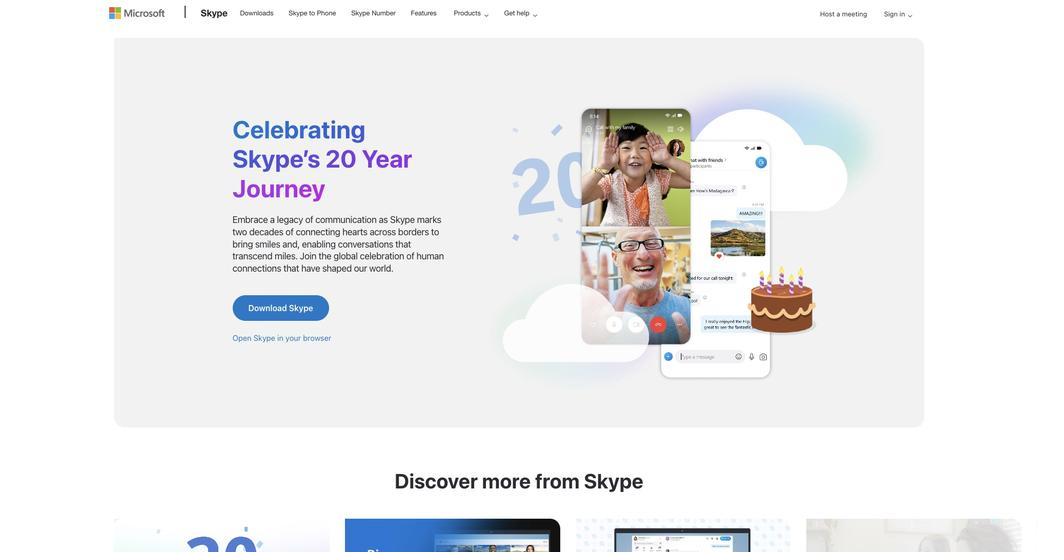 Task type: locate. For each thing, give the bounding box(es) containing it.
0 vertical spatial of
[[305, 214, 313, 225]]

download skype link
[[232, 296, 329, 321]]

marks
[[417, 214, 441, 225]]

host
[[820, 10, 835, 18]]

hearts
[[342, 226, 368, 237]]

a inside host a meeting 'link'
[[837, 10, 840, 18]]

a right host
[[837, 10, 840, 18]]

1 horizontal spatial that
[[395, 239, 411, 249]]

in
[[900, 10, 905, 18], [277, 333, 283, 343]]

to left phone
[[309, 9, 315, 17]]

2 horizontal spatial of
[[406, 251, 414, 262]]

a
[[837, 10, 840, 18], [270, 214, 275, 225]]

discover
[[395, 469, 478, 493]]

to inside skype to phone link
[[309, 9, 315, 17]]

embrace
[[232, 214, 268, 225]]

a inside embrace a legacy of communication as skype marks two decades of connecting hearts across borders to bring smiles and, enabling conversations that transcend miles. join the global celebration of human connections that have shaped our world.
[[270, 214, 275, 225]]

0 vertical spatial a
[[837, 10, 840, 18]]

0 horizontal spatial a
[[270, 214, 275, 225]]

number
[[372, 9, 396, 17]]

sign in
[[884, 10, 905, 18]]

0 horizontal spatial to
[[309, 9, 315, 17]]

enabling
[[302, 239, 336, 249]]

help
[[517, 9, 530, 17]]

a for host
[[837, 10, 840, 18]]

skype
[[201, 7, 228, 18], [289, 9, 307, 17], [351, 9, 370, 17], [390, 214, 415, 225], [289, 304, 313, 313], [254, 333, 275, 343], [584, 469, 643, 493]]

skype's
[[232, 144, 320, 173]]

your
[[286, 333, 301, 343]]

our
[[354, 263, 367, 274]]

get
[[504, 9, 515, 17]]

0 vertical spatial in
[[900, 10, 905, 18]]

world.
[[369, 263, 394, 274]]

in inside celebrating skype's 20 year journey main content
[[277, 333, 283, 343]]

the
[[319, 251, 331, 262]]

celebrating skype's 20 year journey
[[232, 115, 412, 202]]

that down borders
[[395, 239, 411, 249]]

1 vertical spatial to
[[431, 226, 439, 237]]

skype number
[[351, 9, 396, 17]]

to
[[309, 9, 315, 17], [431, 226, 439, 237]]

a up decades in the left top of the page
[[270, 214, 275, 225]]

0 horizontal spatial in
[[277, 333, 283, 343]]

in left your
[[277, 333, 283, 343]]

sign in link
[[876, 1, 916, 27]]

host a meeting
[[820, 10, 867, 18]]

arrow down image
[[904, 10, 916, 22]]

skype inside "link"
[[351, 9, 370, 17]]

that
[[395, 239, 411, 249], [283, 263, 299, 274]]

1 horizontal spatial to
[[431, 226, 439, 237]]

have
[[301, 263, 320, 274]]

1 vertical spatial in
[[277, 333, 283, 343]]

as
[[379, 214, 388, 225]]

connections
[[232, 263, 281, 274]]

browser
[[303, 333, 331, 343]]

open skype in your browser link
[[232, 333, 331, 343]]

decades
[[249, 226, 283, 237]]

a for embrace
[[270, 214, 275, 225]]

picture of skype modern message chat with side bar. image
[[575, 519, 791, 552]]

1 horizontal spatial a
[[837, 10, 840, 18]]

1 horizontal spatial in
[[900, 10, 905, 18]]

more
[[482, 469, 531, 493]]

legacy
[[277, 214, 303, 225]]

meeting
[[842, 10, 867, 18]]

great video calling with skype image
[[479, 69, 893, 396]]

host a meeting link
[[812, 1, 875, 27]]

that down miles.
[[283, 263, 299, 274]]

2 vertical spatial of
[[406, 251, 414, 262]]

communication
[[315, 214, 377, 225]]

menu bar containing host a meeting
[[109, 1, 929, 54]]

miles.
[[275, 251, 298, 262]]

1 vertical spatial a
[[270, 214, 275, 225]]

of left human
[[406, 251, 414, 262]]

shaped
[[322, 263, 352, 274]]

in right sign
[[900, 10, 905, 18]]

menu bar
[[109, 1, 929, 54]]

microsoft image
[[109, 7, 164, 19]]

embrace a legacy of communication as skype marks two decades of connecting hearts across borders to bring smiles and, enabling conversations that transcend miles. join the global celebration of human connections that have shaped our world.
[[232, 214, 444, 274]]

to inside embrace a legacy of communication as skype marks two decades of connecting hearts across borders to bring smiles and, enabling conversations that transcend miles. join the global celebration of human connections that have shaped our world.
[[431, 226, 439, 237]]

to down marks
[[431, 226, 439, 237]]

0 horizontal spatial that
[[283, 263, 299, 274]]

of down legacy
[[286, 226, 294, 237]]

global
[[334, 251, 358, 262]]

0 horizontal spatial of
[[286, 226, 294, 237]]

1 vertical spatial that
[[283, 263, 299, 274]]

celebrating
[[232, 115, 366, 143]]

1 vertical spatial of
[[286, 226, 294, 237]]

borders
[[398, 226, 429, 237]]

of
[[305, 214, 313, 225], [286, 226, 294, 237], [406, 251, 414, 262]]

open skype in your browser
[[232, 333, 331, 343]]

0 vertical spatial to
[[309, 9, 315, 17]]

of up the connecting
[[305, 214, 313, 225]]



Task type: vqa. For each thing, say whether or not it's contained in the screenshot.
Download Skype
yes



Task type: describe. For each thing, give the bounding box(es) containing it.
products
[[454, 9, 481, 17]]

journey
[[232, 174, 325, 202]]

sign
[[884, 10, 898, 18]]

skype number link
[[347, 1, 400, 25]]

bring
[[232, 239, 253, 249]]

across
[[370, 226, 396, 237]]

smiles
[[255, 239, 280, 249]]

celebration
[[360, 251, 404, 262]]

download
[[248, 304, 287, 313]]

skype to phone
[[289, 9, 336, 17]]

picture of skype logo and cake celebrating 20 years of skype image
[[114, 519, 329, 552]]

from
[[535, 469, 580, 493]]

and,
[[282, 239, 300, 249]]

skype inside embrace a legacy of communication as skype marks two decades of connecting hearts across borders to bring smiles and, enabling conversations that transcend miles. join the global celebration of human connections that have shaped our world.
[[390, 214, 415, 225]]

two
[[232, 226, 247, 237]]

conversations
[[338, 239, 393, 249]]

get help button
[[496, 1, 545, 26]]

20
[[325, 144, 357, 173]]

downloads link
[[235, 1, 278, 25]]

in inside sign in link
[[900, 10, 905, 18]]

human
[[417, 251, 444, 262]]

skype link
[[196, 1, 233, 28]]

download skype
[[248, 304, 313, 313]]

get help
[[504, 9, 530, 17]]

features link
[[406, 1, 441, 25]]

open
[[232, 333, 252, 343]]

join
[[300, 251, 316, 262]]

transcend
[[232, 251, 273, 262]]

celebrating skype's 20 year journey main content
[[0, 33, 1038, 552]]

downloads
[[240, 9, 273, 17]]

skype to phone link
[[284, 1, 341, 25]]

1 horizontal spatial of
[[305, 214, 313, 225]]

year
[[362, 144, 412, 173]]

features
[[411, 9, 437, 17]]

phone
[[317, 9, 336, 17]]

products button
[[445, 1, 497, 26]]

picture of skype light stage call in progress with bing backgrounds and text bing backgrounds in skype. image
[[345, 519, 560, 552]]

0 vertical spatial that
[[395, 239, 411, 249]]

discover more from skype
[[395, 469, 643, 493]]

connecting
[[296, 226, 340, 237]]



